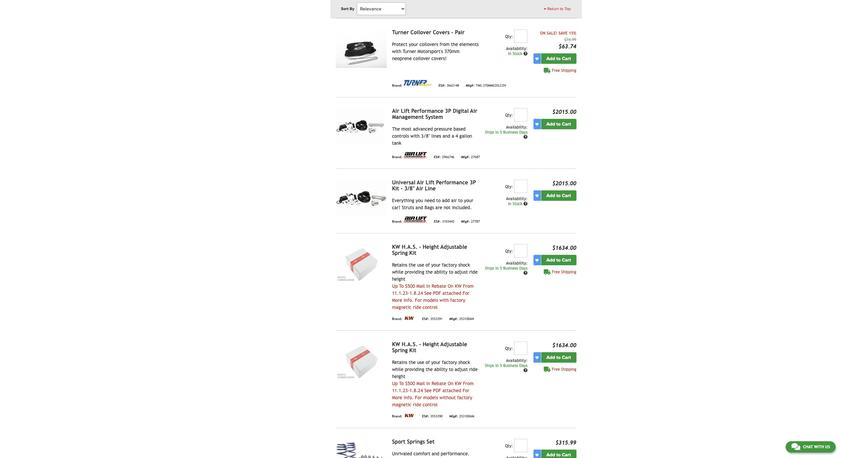 Task type: locate. For each thing, give the bounding box(es) containing it.
on inside retains the use of your factory shock while providing the ability to adjust ride height up to $500 mail in rebate on kw from 11.1.23-1.8.24 see pdf attached for more info. for models with factory magnetic ride control
[[448, 284, 454, 289]]

0 vertical spatial attached
[[443, 291, 462, 296]]

return to top
[[547, 6, 572, 11]]

height inside retains the use of your factory shock while providing the ability to adjust ride height up to $500 mail in rebate on kw from 11.1.23-1.8.24 see pdf attached for more info. for models with factory magnetic ride control
[[392, 277, 406, 282]]

models inside retains the use of your factory shock while providing the ability to adjust ride height up to $500 mail in rebate on kw from 11.1.23-1.8.24 see pdf attached for more info. for models without factory magnetic ride control
[[424, 395, 439, 401]]

and
[[443, 133, 451, 139], [416, 205, 424, 210], [432, 451, 440, 457]]

$1634.00 for retains the use of your factory shock while providing the ability to adjust ride height up to $500 mail in rebate on kw from 11.1.23-1.8.24 see pdf attached for more info. for models with factory magnetic ride control
[[553, 245, 577, 251]]

0 vertical spatial ability
[[435, 270, 448, 275]]

adjust
[[455, 270, 468, 275], [455, 367, 468, 372]]

lift up most at the left of the page
[[401, 108, 410, 114]]

1 vertical spatial on
[[448, 381, 454, 387]]

brand: for es#: 3103443
[[392, 220, 403, 223]]

0 vertical spatial height
[[423, 244, 440, 250]]

mfg#: left 253100am at bottom right
[[450, 415, 458, 418]]

attached up mfg#: 253100an
[[443, 291, 462, 296]]

adjustable down mfg#: 253100an
[[441, 342, 468, 348]]

from inside retains the use of your factory shock while providing the ability to adjust ride height up to $500 mail in rebate on kw from 11.1.23-1.8.24 see pdf attached for more info. for models without factory magnetic ride control
[[463, 381, 474, 387]]

most
[[402, 126, 412, 132]]

2 mail from the top
[[417, 381, 425, 387]]

brand:
[[392, 5, 403, 9], [392, 84, 403, 87], [392, 155, 403, 159], [392, 220, 403, 223], [392, 317, 403, 321], [392, 415, 403, 418]]

1 vertical spatial $2015.00
[[553, 181, 577, 187]]

0 vertical spatial up
[[392, 284, 398, 289]]

add
[[547, 56, 556, 62], [547, 121, 556, 127], [547, 193, 556, 199], [547, 257, 556, 263], [547, 355, 556, 361], [547, 452, 556, 458]]

$63.74
[[559, 43, 577, 50]]

lift up 'need'
[[426, 180, 435, 186]]

0 vertical spatial on
[[448, 284, 454, 289]]

2 add to wish list image from the top
[[536, 194, 539, 197]]

shock inside retains the use of your factory shock while providing the ability to adjust ride height up to $500 mail in rebate on kw from 11.1.23-1.8.24 see pdf attached for more info. for models with factory magnetic ride control
[[459, 263, 471, 268]]

0 vertical spatial 5
[[500, 130, 503, 135]]

0 vertical spatial kw h.a.s. - height adjustable spring kit
[[392, 244, 468, 256]]

1 to from the top
[[400, 284, 404, 289]]

11.1.23- for up to $500 mail in rebate on kw from 11.1.23-1.8.24 see pdf attached for more info. for models without factory magnetic ride control
[[392, 388, 410, 394]]

spring for retains the use of your factory shock while providing the ability to adjust ride height up to $500 mail in rebate on kw from 11.1.23-1.8.24 see pdf attached for more info. for models without factory magnetic ride control
[[392, 348, 408, 354]]

1 vertical spatial business
[[504, 266, 519, 271]]

3 business from the top
[[504, 364, 519, 368]]

ships in 5 business days
[[485, 130, 528, 135], [485, 266, 528, 271], [485, 364, 528, 368]]

while inside retains the use of your factory shock while providing the ability to adjust ride height up to $500 mail in rebate on kw from 11.1.23-1.8.24 see pdf attached for more info. for models with factory magnetic ride control
[[392, 270, 404, 275]]

your inside retains the use of your factory shock while providing the ability to adjust ride height up to $500 mail in rebate on kw from 11.1.23-1.8.24 see pdf attached for more info. for models with factory magnetic ride control
[[432, 263, 441, 268]]

1 vertical spatial attached
[[443, 388, 462, 394]]

qty: for mfg#: 253100am
[[506, 347, 513, 351]]

mfg#: left tms-
[[466, 84, 475, 87]]

0 vertical spatial see
[[425, 291, 432, 296]]

1 vertical spatial see
[[425, 388, 432, 394]]

2 question circle image from the top
[[524, 202, 528, 206]]

5 qty: from the top
[[506, 347, 513, 351]]

adjust inside retains the use of your factory shock while providing the ability to adjust ride height up to $500 mail in rebate on kw from 11.1.23-1.8.24 see pdf attached for more info. for models without factory magnetic ride control
[[455, 367, 468, 372]]

2 vertical spatial ships
[[485, 364, 495, 368]]

5 for retains the use of your factory shock while providing the ability to adjust ride height up to $500 mail in rebate on kw from 11.1.23-1.8.24 see pdf attached for more info. for models without factory magnetic ride control
[[500, 364, 503, 368]]

0 vertical spatial more
[[392, 298, 403, 303]]

1 use from the top
[[418, 263, 425, 268]]

es#:
[[439, 84, 446, 87], [434, 155, 441, 159], [434, 220, 441, 223], [423, 317, 429, 321], [423, 415, 429, 418]]

adjustable down the "3103443"
[[441, 244, 468, 250]]

adjustable for retains the use of your factory shock while providing the ability to adjust ride height up to $500 mail in rebate on kw from 11.1.23-1.8.24 see pdf attached for more info. for models without factory magnetic ride control
[[441, 342, 468, 348]]

1 vertical spatial thumbnail image image
[[336, 342, 387, 380]]

2 of from the top
[[426, 360, 430, 365]]

1 kw suspension - corporate logo image from the top
[[404, 317, 416, 320]]

to inside retains the use of your factory shock while providing the ability to adjust ride height up to $500 mail in rebate on kw from 11.1.23-1.8.24 see pdf attached for more info. for models without factory magnetic ride control
[[400, 381, 404, 387]]

0 vertical spatial question circle image
[[524, 135, 528, 139]]

0 vertical spatial use
[[418, 263, 425, 268]]

1 business from the top
[[504, 130, 519, 135]]

kw inside retains the use of your factory shock while providing the ability to adjust ride height up to $500 mail in rebate on kw from 11.1.23-1.8.24 see pdf attached for more info. for models without factory magnetic ride control
[[455, 381, 462, 387]]

1 vertical spatial adjust
[[455, 367, 468, 372]]

1 vertical spatial providing
[[405, 367, 425, 372]]

rebate up 3553391 on the right bottom of the page
[[432, 284, 447, 289]]

2 adjustable from the top
[[441, 342, 468, 348]]

2 vertical spatial question circle image
[[524, 271, 528, 275]]

of inside retains the use of your factory shock while providing the ability to adjust ride height up to $500 mail in rebate on kw from 11.1.23-1.8.24 see pdf attached for more info. for models with factory magnetic ride control
[[426, 263, 430, 268]]

providing inside retains the use of your factory shock while providing the ability to adjust ride height up to $500 mail in rebate on kw from 11.1.23-1.8.24 see pdf attached for more info. for models without factory magnetic ride control
[[405, 367, 425, 372]]

1 vertical spatial info.
[[404, 395, 414, 401]]

use for retains the use of your factory shock while providing the ability to adjust ride height up to $500 mail in rebate on kw from 11.1.23-1.8.24 see pdf attached for more info. for models with factory magnetic ride control
[[418, 263, 425, 268]]

0 vertical spatial add to wish list image
[[536, 123, 539, 126]]

2 more from the top
[[392, 395, 403, 401]]

and left a
[[443, 133, 451, 139]]

1.8.24 for with
[[410, 291, 423, 296]]

2 h.a.s. from the top
[[402, 342, 418, 348]]

add to wish list image
[[536, 57, 539, 60], [536, 259, 539, 262], [536, 356, 539, 360], [536, 454, 539, 457]]

info. inside retains the use of your factory shock while providing the ability to adjust ride height up to $500 mail in rebate on kw from 11.1.23-1.8.24 see pdf attached for more info. for models without factory magnetic ride control
[[404, 395, 414, 401]]

info. inside retains the use of your factory shock while providing the ability to adjust ride height up to $500 mail in rebate on kw from 11.1.23-1.8.24 see pdf attached for more info. for models with factory magnetic ride control
[[404, 298, 414, 303]]

to
[[561, 6, 564, 11], [557, 56, 561, 62], [557, 121, 561, 127], [557, 193, 561, 199], [437, 198, 441, 203], [459, 198, 463, 203], [557, 257, 561, 263], [449, 270, 454, 275], [557, 355, 561, 361], [449, 367, 454, 372], [557, 452, 561, 458]]

5 add to cart button from the top
[[542, 353, 577, 363]]

2 brand: from the top
[[392, 84, 403, 87]]

while for retains the use of your factory shock while providing the ability to adjust ride height up to $500 mail in rebate on kw from 11.1.23-1.8.24 see pdf attached for more info. for models with factory magnetic ride control
[[392, 270, 404, 275]]

caret up image
[[544, 7, 547, 11]]

0 vertical spatial retains
[[392, 263, 408, 268]]

kw h.a.s. - height adjustable spring kit for retains the use of your factory shock while providing the ability to adjust ride height up to $500 mail in rebate on kw from 11.1.23-1.8.24 see pdf attached for more info. for models with factory magnetic ride control
[[392, 244, 468, 256]]

sport springs set
[[392, 439, 435, 445]]

1 vertical spatial use
[[418, 360, 425, 365]]

1 vertical spatial up
[[392, 381, 398, 387]]

1 vertical spatial add to wish list image
[[536, 194, 539, 197]]

$1634.00 for retains the use of your factory shock while providing the ability to adjust ride height up to $500 mail in rebate on kw from 11.1.23-1.8.24 see pdf attached for more info. for models without factory magnetic ride control
[[553, 343, 577, 349]]

kw h.a.s. - height adjustable spring kit down the 'es#: 3103443'
[[392, 244, 468, 256]]

1 cart from the top
[[562, 56, 572, 62]]

1 vertical spatial air lift - corporate logo image
[[404, 217, 428, 223]]

with down advanced
[[411, 133, 420, 139]]

0 vertical spatial of
[[426, 263, 430, 268]]

1 vertical spatial days
[[520, 266, 528, 271]]

1 vertical spatial 5
[[500, 266, 503, 271]]

1 adjust from the top
[[455, 270, 468, 275]]

6 brand: from the top
[[392, 415, 403, 418]]

lift
[[401, 108, 410, 114], [426, 180, 435, 186]]

height for up to $500 mail in rebate on kw from 11.1.23-1.8.24 see pdf attached for more info. for models with factory magnetic ride control
[[392, 277, 406, 282]]

see up es#: 3553390 on the bottom
[[425, 388, 432, 394]]

3 shipping from the top
[[562, 367, 577, 372]]

qty:
[[506, 34, 513, 39], [506, 113, 513, 118], [506, 185, 513, 189], [506, 249, 513, 254], [506, 347, 513, 351], [506, 444, 513, 449]]

pdf for with
[[434, 291, 442, 296]]

shipping
[[562, 68, 577, 73], [562, 270, 577, 275], [562, 367, 577, 372]]

control up es#: 3553391
[[423, 305, 438, 310]]

2 height from the top
[[392, 374, 406, 380]]

from up 253100an
[[463, 284, 474, 289]]

0 vertical spatial 3/8"
[[422, 133, 430, 139]]

use inside retains the use of your factory shock while providing the ability to adjust ride height up to $500 mail in rebate on kw from 11.1.23-1.8.24 see pdf attached for more info. for models with factory magnetic ride control
[[418, 263, 425, 268]]

0 vertical spatial pdf
[[434, 291, 442, 296]]

providing for retains the use of your factory shock while providing the ability to adjust ride height up to $500 mail in rebate on kw from 11.1.23-1.8.24 see pdf attached for more info. for models with factory magnetic ride control
[[405, 270, 425, 275]]

2 business from the top
[[504, 266, 519, 271]]

from inside retains the use of your factory shock while providing the ability to adjust ride height up to $500 mail in rebate on kw from 11.1.23-1.8.24 see pdf attached for more info. for models with factory magnetic ride control
[[463, 284, 474, 289]]

1 ships from the top
[[485, 130, 495, 135]]

0 vertical spatial 11.1.23-
[[392, 291, 410, 296]]

2 $2015.00 from the top
[[553, 181, 577, 187]]

0 vertical spatial to
[[400, 284, 404, 289]]

0 horizontal spatial 3p
[[445, 108, 452, 114]]

2 see from the top
[[425, 388, 432, 394]]

question circle image for universal air lift performance 3p kit - 3/8" air line
[[524, 202, 528, 206]]

0 vertical spatial question circle image
[[524, 52, 528, 56]]

mfg#: for protect your coilovers from the elements with turner motorsport's 370mm neoprene coilover covers!
[[466, 84, 475, 87]]

2 while from the top
[[392, 367, 404, 372]]

1 vertical spatial control
[[423, 402, 438, 408]]

question circle image
[[524, 52, 528, 56], [524, 369, 528, 373]]

es#: 2966746
[[434, 155, 455, 159]]

kit
[[392, 186, 400, 192], [410, 250, 417, 256], [410, 348, 417, 354]]

more inside retains the use of your factory shock while providing the ability to adjust ride height up to $500 mail in rebate on kw from 11.1.23-1.8.24 see pdf attached for more info. for models with factory magnetic ride control
[[392, 298, 403, 303]]

1 vertical spatial in stock
[[509, 202, 524, 206]]

0 horizontal spatial lift
[[401, 108, 410, 114]]

1 providing from the top
[[405, 270, 425, 275]]

2 adjust from the top
[[455, 367, 468, 372]]

3 qty: from the top
[[506, 185, 513, 189]]

1 in stock from the top
[[509, 51, 524, 56]]

kit inside the universal air lift performance 3p kit - 3/8" air line
[[392, 186, 400, 192]]

adjust inside retains the use of your factory shock while providing the ability to adjust ride height up to $500 mail in rebate on kw from 11.1.23-1.8.24 see pdf attached for more info. for models with factory magnetic ride control
[[455, 270, 468, 275]]

6 add to cart button from the top
[[542, 450, 577, 458]]

air lift performance 3p digital air management system link
[[392, 108, 478, 120]]

kit for retains the use of your factory shock while providing the ability to adjust ride height up to $500 mail in rebate on kw from 11.1.23-1.8.24 see pdf attached for more info. for models with factory magnetic ride control
[[410, 250, 417, 256]]

advanced
[[413, 126, 433, 132]]

3 brand: from the top
[[392, 155, 403, 159]]

control for without
[[423, 402, 438, 408]]

2 stock from the top
[[513, 202, 523, 206]]

4 qty: from the top
[[506, 249, 513, 254]]

0 vertical spatial rebate
[[432, 284, 447, 289]]

attached for without
[[443, 388, 462, 394]]

kw h.a.s. - height adjustable spring kit link down es#: 3553391
[[392, 342, 468, 354]]

add to cart button
[[542, 53, 577, 64], [542, 119, 577, 129], [542, 191, 577, 201], [542, 255, 577, 266], [542, 353, 577, 363], [542, 450, 577, 458]]

rebate
[[432, 284, 447, 289], [432, 381, 447, 387]]

pdf up without on the right bottom
[[434, 388, 442, 394]]

performance up advanced
[[412, 108, 444, 114]]

rebate for without
[[432, 381, 447, 387]]

1 question circle image from the top
[[524, 52, 528, 56]]

1 vertical spatial to
[[400, 381, 404, 387]]

2 vertical spatial free
[[552, 367, 561, 372]]

0 vertical spatial in
[[496, 130, 499, 135]]

to
[[400, 284, 404, 289], [400, 381, 404, 387]]

2 cart from the top
[[562, 121, 572, 127]]

3/8" up the everything at the left top of the page
[[405, 186, 415, 192]]

business for retains the use of your factory shock while providing the ability to adjust ride height up to $500 mail in rebate on kw from 11.1.23-1.8.24 see pdf attached for more info. for models without factory magnetic ride control
[[504, 364, 519, 368]]

management
[[392, 114, 424, 120]]

mail
[[417, 284, 425, 289], [417, 381, 425, 387]]

from up 253100am at bottom right
[[463, 381, 474, 387]]

1 from from the top
[[463, 284, 474, 289]]

1 vertical spatial magnetic
[[392, 402, 412, 408]]

2 kw h.a.s. - height adjustable spring kit from the top
[[392, 342, 468, 354]]

2 shipping from the top
[[562, 270, 577, 275]]

elements
[[460, 42, 479, 47]]

1 vertical spatial shipping
[[562, 270, 577, 275]]

2 $1634.00 from the top
[[553, 343, 577, 349]]

use inside retains the use of your factory shock while providing the ability to adjust ride height up to $500 mail in rebate on kw from 11.1.23-1.8.24 see pdf attached for more info. for models without factory magnetic ride control
[[418, 360, 425, 365]]

sort by
[[341, 6, 355, 11]]

factory
[[442, 263, 457, 268], [451, 298, 466, 303], [442, 360, 457, 365], [458, 395, 473, 401]]

1 vertical spatial ability
[[435, 367, 448, 372]]

0 vertical spatial ships in 5 business days
[[485, 130, 528, 135]]

1 vertical spatial more
[[392, 395, 403, 401]]

2 ships from the top
[[485, 266, 495, 271]]

free shipping for retains the use of your factory shock while providing the ability to adjust ride height up to $500 mail in rebate on kw from 11.1.23-1.8.24 see pdf attached for more info. for models without factory magnetic ride control
[[552, 367, 577, 372]]

use for retains the use of your factory shock while providing the ability to adjust ride height up to $500 mail in rebate on kw from 11.1.23-1.8.24 see pdf attached for more info. for models without factory magnetic ride control
[[418, 360, 425, 365]]

control inside retains the use of your factory shock while providing the ability to adjust ride height up to $500 mail in rebate on kw from 11.1.23-1.8.24 see pdf attached for more info. for models with factory magnetic ride control
[[423, 305, 438, 310]]

magnetic inside retains the use of your factory shock while providing the ability to adjust ride height up to $500 mail in rebate on kw from 11.1.23-1.8.24 see pdf attached for more info. for models without factory magnetic ride control
[[392, 402, 412, 408]]

1 see from the top
[[425, 291, 432, 296]]

add to cart
[[547, 56, 572, 62], [547, 121, 572, 127], [547, 193, 572, 199], [547, 257, 572, 263], [547, 355, 572, 361], [547, 452, 572, 458]]

rebate inside retains the use of your factory shock while providing the ability to adjust ride height up to $500 mail in rebate on kw from 11.1.23-1.8.24 see pdf attached for more info. for models without factory magnetic ride control
[[432, 381, 447, 387]]

1 vertical spatial adjustable
[[441, 342, 468, 348]]

1 models from the top
[[424, 298, 439, 303]]

qty: for mfg#: 27787
[[506, 185, 513, 189]]

es#3522321 - 28742-2 - sport springs set - unrivaled comfort and performance. average lowering of 0.80"f 0.80"r - h&r - audi image
[[336, 439, 387, 458]]

0 vertical spatial mail
[[417, 284, 425, 289]]

$2015.00
[[553, 109, 577, 115], [553, 181, 577, 187]]

attached inside retains the use of your factory shock while providing the ability to adjust ride height up to $500 mail in rebate on kw from 11.1.23-1.8.24 see pdf attached for more info. for models with factory magnetic ride control
[[443, 291, 462, 296]]

kw suspension - corporate logo image left es#: 3553390 on the bottom
[[404, 414, 416, 418]]

protect
[[392, 42, 408, 47]]

kw suspension - corporate logo image left es#: 3553391
[[404, 317, 416, 320]]

see for with
[[425, 291, 432, 296]]

height
[[392, 277, 406, 282], [392, 374, 406, 380]]

es#: 3553391
[[423, 317, 443, 321]]

and down the 'set'
[[432, 451, 440, 457]]

control inside retains the use of your factory shock while providing the ability to adjust ride height up to $500 mail in rebate on kw from 11.1.23-1.8.24 see pdf attached for more info. for models without factory magnetic ride control
[[423, 402, 438, 408]]

11.1.23- inside retains the use of your factory shock while providing the ability to adjust ride height up to $500 mail in rebate on kw from 11.1.23-1.8.24 see pdf attached for more info. for models without factory magnetic ride control
[[392, 388, 410, 394]]

up inside retains the use of your factory shock while providing the ability to adjust ride height up to $500 mail in rebate on kw from 11.1.23-1.8.24 see pdf attached for more info. for models with factory magnetic ride control
[[392, 284, 398, 289]]

add to wish list image
[[536, 123, 539, 126], [536, 194, 539, 197]]

us
[[826, 445, 831, 450]]

1 vertical spatial from
[[463, 381, 474, 387]]

models left without on the right bottom
[[424, 395, 439, 401]]

attached up without on the right bottom
[[443, 388, 462, 394]]

3/8" inside the universal air lift performance 3p kit - 3/8" air line
[[405, 186, 415, 192]]

chat with us link
[[786, 442, 837, 453]]

kit for retains the use of your factory shock while providing the ability to adjust ride height up to $500 mail in rebate on kw from 11.1.23-1.8.24 see pdf attached for more info. for models without factory magnetic ride control
[[410, 348, 417, 354]]

retains inside retains the use of your factory shock while providing the ability to adjust ride height up to $500 mail in rebate on kw from 11.1.23-1.8.24 see pdf attached for more info. for models without factory magnetic ride control
[[392, 360, 408, 365]]

add to cart for 27687
[[547, 121, 572, 127]]

es#: 3662148
[[439, 84, 460, 87]]

0 vertical spatial business
[[504, 130, 519, 135]]

for
[[463, 291, 470, 296], [415, 298, 422, 303], [463, 388, 470, 394], [415, 395, 422, 401]]

see inside retains the use of your factory shock while providing the ability to adjust ride height up to $500 mail in rebate on kw from 11.1.23-1.8.24 see pdf attached for more info. for models without factory magnetic ride control
[[425, 388, 432, 394]]

add to cart for 253100am
[[547, 355, 572, 361]]

1 vertical spatial kw h.a.s. - height adjustable spring kit link
[[392, 342, 468, 354]]

kw
[[392, 244, 401, 250], [455, 284, 462, 289], [392, 342, 401, 348], [455, 381, 462, 387]]

2 horizontal spatial and
[[443, 133, 451, 139]]

pdf inside retains the use of your factory shock while providing the ability to adjust ride height up to $500 mail in rebate on kw from 11.1.23-1.8.24 see pdf attached for more info. for models without factory magnetic ride control
[[434, 388, 442, 394]]

3 ships from the top
[[485, 364, 495, 368]]

pdf
[[434, 291, 442, 296], [434, 388, 442, 394]]

without
[[440, 395, 456, 401]]

2 control from the top
[[423, 402, 438, 408]]

while inside retains the use of your factory shock while providing the ability to adjust ride height up to $500 mail in rebate on kw from 11.1.23-1.8.24 see pdf attached for more info. for models without factory magnetic ride control
[[392, 367, 404, 372]]

3p
[[445, 108, 452, 114], [470, 180, 476, 186]]

1.8.24 up es#: 3553390 on the bottom
[[410, 388, 423, 394]]

2 11.1.23- from the top
[[392, 388, 410, 394]]

ability inside retains the use of your factory shock while providing the ability to adjust ride height up to $500 mail in rebate on kw from 11.1.23-1.8.24 see pdf attached for more info. for models with factory magnetic ride control
[[435, 270, 448, 275]]

with inside retains the use of your factory shock while providing the ability to adjust ride height up to $500 mail in rebate on kw from 11.1.23-1.8.24 see pdf attached for more info. for models with factory magnetic ride control
[[440, 298, 449, 303]]

providing inside retains the use of your factory shock while providing the ability to adjust ride height up to $500 mail in rebate on kw from 11.1.23-1.8.24 see pdf attached for more info. for models with factory magnetic ride control
[[405, 270, 425, 275]]

1 control from the top
[[423, 305, 438, 310]]

days
[[520, 130, 528, 135], [520, 266, 528, 271], [520, 364, 528, 368]]

2 attached from the top
[[443, 388, 462, 394]]

3/8" inside the most advanced pressure based controls with 3/8" lines and a 4 gallon tank
[[422, 133, 430, 139]]

question circle image for on sale!                         save 15%
[[524, 52, 528, 56]]

1 horizontal spatial lift
[[426, 180, 435, 186]]

and down "you"
[[416, 205, 424, 210]]

1 ability from the top
[[435, 270, 448, 275]]

1.8.24 inside retains the use of your factory shock while providing the ability to adjust ride height up to $500 mail in rebate on kw from 11.1.23-1.8.24 see pdf attached for more info. for models with factory magnetic ride control
[[410, 291, 423, 296]]

air lift - corporate logo image for 3/8"
[[404, 217, 428, 223]]

turner up neoprene
[[403, 49, 417, 54]]

es#: for bags
[[434, 220, 441, 223]]

1 vertical spatial kw suspension - corporate logo image
[[404, 414, 416, 418]]

es#: left the "3103443"
[[434, 220, 441, 223]]

1 vertical spatial h.a.s.
[[402, 342, 418, 348]]

1 availability: from the top
[[507, 46, 528, 51]]

$500 inside retains the use of your factory shock while providing the ability to adjust ride height up to $500 mail in rebate on kw from 11.1.23-1.8.24 see pdf attached for more info. for models without factory magnetic ride control
[[406, 381, 415, 387]]

1 $2015.00 from the top
[[553, 109, 577, 115]]

4 cart from the top
[[562, 257, 572, 263]]

0 vertical spatial spring
[[392, 250, 408, 256]]

0 vertical spatial control
[[423, 305, 438, 310]]

kw h.a.s. - height adjustable spring kit down es#: 3553391
[[392, 342, 468, 354]]

the most advanced pressure based controls with 3/8" lines and a 4 gallon tank
[[392, 126, 473, 146]]

turner coilover covers - pair
[[392, 29, 465, 36]]

kw h.a.s. - height adjustable spring kit link for retains the use of your factory shock while providing the ability to adjust ride height up to $500 mail in rebate on kw from 11.1.23-1.8.24 see pdf attached for more info. for models without factory magnetic ride control
[[392, 342, 468, 354]]

1 vertical spatial in
[[496, 266, 499, 271]]

rebate up without on the right bottom
[[432, 381, 447, 387]]

height down es#: 3553391
[[423, 342, 440, 348]]

0 vertical spatial 3p
[[445, 108, 452, 114]]

more for retains the use of your factory shock while providing the ability to adjust ride height up to $500 mail in rebate on kw from 11.1.23-1.8.24 see pdf attached for more info. for models with factory magnetic ride control
[[392, 298, 403, 303]]

es#: 3103443
[[434, 220, 455, 223]]

1 vertical spatial 3/8"
[[405, 186, 415, 192]]

qty: for mfg#: tms-370mmcoilcov
[[506, 34, 513, 39]]

1 height from the top
[[423, 244, 440, 250]]

of for with
[[426, 263, 430, 268]]

2 $500 from the top
[[406, 381, 415, 387]]

of inside retains the use of your factory shock while providing the ability to adjust ride height up to $500 mail in rebate on kw from 11.1.23-1.8.24 see pdf attached for more info. for models without factory magnetic ride control
[[426, 360, 430, 365]]

2 vertical spatial and
[[432, 451, 440, 457]]

availability: for protect your coilovers from the elements with turner motorsport's 370mm neoprene coilover covers!
[[507, 46, 528, 51]]

magnetic
[[392, 305, 412, 310], [392, 402, 412, 408]]

models up es#: 3553391
[[424, 298, 439, 303]]

air lift - corporate logo image
[[404, 152, 428, 158], [404, 217, 428, 223]]

2 vertical spatial ships in 5 business days
[[485, 364, 528, 368]]

lines
[[432, 133, 442, 139]]

pdf up 3553391 on the right bottom of the page
[[434, 291, 442, 296]]

comments image
[[792, 443, 801, 451]]

height inside retains the use of your factory shock while providing the ability to adjust ride height up to $500 mail in rebate on kw from 11.1.23-1.8.24 see pdf attached for more info. for models without factory magnetic ride control
[[392, 374, 406, 380]]

to for up to $500 mail in rebate on kw from 11.1.23-1.8.24 see pdf attached for more info. for models with factory magnetic ride control
[[400, 284, 404, 289]]

11.1.23- for up to $500 mail in rebate on kw from 11.1.23-1.8.24 see pdf attached for more info. for models with factory magnetic ride control
[[392, 291, 410, 296]]

0 vertical spatial $1634.00
[[553, 245, 577, 251]]

while
[[392, 270, 404, 275], [392, 367, 404, 372]]

on inside retains the use of your factory shock while providing the ability to adjust ride height up to $500 mail in rebate on kw from 11.1.23-1.8.24 see pdf attached for more info. for models without factory magnetic ride control
[[448, 381, 454, 387]]

see inside retains the use of your factory shock while providing the ability to adjust ride height up to $500 mail in rebate on kw from 11.1.23-1.8.24 see pdf attached for more info. for models with factory magnetic ride control
[[425, 291, 432, 296]]

3p left digital
[[445, 108, 452, 114]]

height
[[423, 244, 440, 250], [423, 342, 440, 348]]

chat with us
[[804, 445, 831, 450]]

0 vertical spatial models
[[424, 298, 439, 303]]

1 vertical spatial $1634.00
[[553, 343, 577, 349]]

2 question circle image from the top
[[524, 369, 528, 373]]

tms-
[[476, 84, 483, 87]]

1 while from the top
[[392, 270, 404, 275]]

with up 3553391 on the right bottom of the page
[[440, 298, 449, 303]]

2 use from the top
[[418, 360, 425, 365]]

performance up the air
[[436, 180, 469, 186]]

1 vertical spatial ships in 5 business days
[[485, 266, 528, 271]]

1 qty: from the top
[[506, 34, 513, 39]]

air lift - corporate logo image down controls
[[404, 152, 428, 158]]

thumbnail image image
[[336, 244, 387, 283], [336, 342, 387, 380]]

cart
[[562, 56, 572, 62], [562, 121, 572, 127], [562, 193, 572, 199], [562, 257, 572, 263], [562, 355, 572, 361], [562, 452, 572, 458]]

1 adjustable from the top
[[441, 244, 468, 250]]

2 1.8.24 from the top
[[410, 388, 423, 394]]

1 mail from the top
[[417, 284, 425, 289]]

shock inside retains the use of your factory shock while providing the ability to adjust ride height up to $500 mail in rebate on kw from 11.1.23-1.8.24 see pdf attached for more info. for models without factory magnetic ride control
[[459, 360, 471, 365]]

from
[[463, 284, 474, 289], [463, 381, 474, 387]]

height for retains the use of your factory shock while providing the ability to adjust ride height up to $500 mail in rebate on kw from 11.1.23-1.8.24 see pdf attached for more info. for models with factory magnetic ride control
[[423, 244, 440, 250]]

return to top link
[[544, 6, 572, 12]]

1 vertical spatial turner
[[403, 49, 417, 54]]

2 add from the top
[[547, 121, 556, 127]]

attached inside retains the use of your factory shock while providing the ability to adjust ride height up to $500 mail in rebate on kw from 11.1.23-1.8.24 see pdf attached for more info. for models without factory magnetic ride control
[[443, 388, 462, 394]]

0 vertical spatial 1.8.24
[[410, 291, 423, 296]]

11.1.23- inside retains the use of your factory shock while providing the ability to adjust ride height up to $500 mail in rebate on kw from 11.1.23-1.8.24 see pdf attached for more info. for models with factory magnetic ride control
[[392, 291, 410, 296]]

0 horizontal spatial 3/8"
[[405, 186, 415, 192]]

1 kw h.a.s. - height adjustable spring kit link from the top
[[392, 244, 468, 256]]

2 rebate from the top
[[432, 381, 447, 387]]

4 add to cart button from the top
[[542, 255, 577, 266]]

business
[[504, 130, 519, 135], [504, 266, 519, 271], [504, 364, 519, 368]]

5 add from the top
[[547, 355, 556, 361]]

retains inside retains the use of your factory shock while providing the ability to adjust ride height up to $500 mail in rebate on kw from 11.1.23-1.8.24 see pdf attached for more info. for models with factory magnetic ride control
[[392, 263, 408, 268]]

models for without
[[424, 395, 439, 401]]

2 add to cart button from the top
[[542, 119, 577, 129]]

2 vertical spatial shipping
[[562, 367, 577, 372]]

digital
[[453, 108, 469, 114]]

to inside retains the use of your factory shock while providing the ability to adjust ride height up to $500 mail in rebate on kw from 11.1.23-1.8.24 see pdf attached for more info. for models without factory magnetic ride control
[[449, 367, 454, 372]]

0 vertical spatial $2015.00
[[553, 109, 577, 115]]

kw h.a.s. - height adjustable spring kit
[[392, 244, 468, 256], [392, 342, 468, 354]]

1 add to wish list image from the top
[[536, 123, 539, 126]]

1.8.24 inside retains the use of your factory shock while providing the ability to adjust ride height up to $500 mail in rebate on kw from 11.1.23-1.8.24 see pdf attached for more info. for models without factory magnetic ride control
[[410, 388, 423, 394]]

2 kw h.a.s. - height adjustable spring kit link from the top
[[392, 342, 468, 354]]

1 vertical spatial height
[[423, 342, 440, 348]]

air
[[452, 198, 457, 203]]

1 h.a.s. from the top
[[402, 244, 418, 250]]

2 free from the top
[[552, 270, 561, 275]]

not
[[444, 205, 451, 210]]

providing
[[405, 270, 425, 275], [405, 367, 425, 372]]

see up es#: 3553391
[[425, 291, 432, 296]]

mfg#: left 253100an
[[450, 317, 458, 321]]

in inside retains the use of your factory shock while providing the ability to adjust ride height up to $500 mail in rebate on kw from 11.1.23-1.8.24 see pdf attached for more info. for models without factory magnetic ride control
[[427, 381, 431, 387]]

models
[[424, 298, 439, 303], [424, 395, 439, 401]]

cart for mfg#: 27687
[[562, 121, 572, 127]]

3/8"
[[422, 133, 430, 139], [405, 186, 415, 192]]

days for retains the use of your factory shock while providing the ability to adjust ride height up to $500 mail in rebate on kw from 11.1.23-1.8.24 see pdf attached for more info. for models without factory magnetic ride control
[[520, 364, 528, 368]]

11.1.23-
[[392, 291, 410, 296], [392, 388, 410, 394]]

availability: for everything you need to add air to your car! struts and bags are not included.
[[507, 197, 528, 201]]

your
[[409, 42, 419, 47], [465, 198, 474, 203], [432, 263, 441, 268], [432, 360, 441, 365]]

2 to from the top
[[400, 381, 404, 387]]

$500 inside retains the use of your factory shock while providing the ability to adjust ride height up to $500 mail in rebate on kw from 11.1.23-1.8.24 see pdf attached for more info. for models with factory magnetic ride control
[[406, 284, 415, 289]]

es#: left the 2966746
[[434, 155, 441, 159]]

1 on from the top
[[448, 284, 454, 289]]

0 vertical spatial magnetic
[[392, 305, 412, 310]]

rebate inside retains the use of your factory shock while providing the ability to adjust ride height up to $500 mail in rebate on kw from 11.1.23-1.8.24 see pdf attached for more info. for models with factory magnetic ride control
[[432, 284, 447, 289]]

turner up protect
[[392, 29, 409, 36]]

0 vertical spatial performance
[[412, 108, 444, 114]]

ships in 5 business days for retains the use of your factory shock while providing the ability to adjust ride height up to $500 mail in rebate on kw from 11.1.23-1.8.24 see pdf attached for more info. for models without factory magnetic ride control
[[485, 364, 528, 368]]

coilovers
[[420, 42, 439, 47]]

2 vertical spatial in
[[496, 364, 499, 368]]

mfg#: left 27687
[[462, 155, 470, 159]]

- inside the universal air lift performance 3p kit - 3/8" air line
[[401, 186, 403, 192]]

air lift - corporate logo image down 'struts'
[[404, 217, 428, 223]]

chat
[[804, 445, 814, 450]]

the
[[451, 42, 458, 47], [409, 263, 416, 268], [426, 270, 433, 275], [409, 360, 416, 365], [426, 367, 433, 372]]

question circle image for $1634.00
[[524, 369, 528, 373]]

1 vertical spatial pdf
[[434, 388, 442, 394]]

1 vertical spatial retains
[[392, 360, 408, 365]]

save
[[559, 31, 568, 36]]

1 stock from the top
[[513, 51, 523, 56]]

2 free shipping from the top
[[552, 270, 577, 275]]

kw suspension - corporate logo image
[[404, 317, 416, 320], [404, 414, 416, 418]]

kw h.a.s. - height adjustable spring kit link down the 'es#: 3103443'
[[392, 244, 468, 256]]

1 vertical spatial height
[[392, 374, 406, 380]]

with down protect
[[392, 49, 402, 54]]

more inside retains the use of your factory shock while providing the ability to adjust ride height up to $500 mail in rebate on kw from 11.1.23-1.8.24 see pdf attached for more info. for models without factory magnetic ride control
[[392, 395, 403, 401]]

mfg#: left 27787
[[462, 220, 470, 223]]

3 5 from the top
[[500, 364, 503, 368]]

1 more from the top
[[392, 298, 403, 303]]

ability
[[435, 270, 448, 275], [435, 367, 448, 372]]

1 pdf from the top
[[434, 291, 442, 296]]

2 thumbnail image image from the top
[[336, 342, 387, 380]]

0 vertical spatial thumbnail image image
[[336, 244, 387, 283]]

1 horizontal spatial and
[[432, 451, 440, 457]]

1 ships in 5 business days from the top
[[485, 130, 528, 135]]

0 vertical spatial info.
[[404, 298, 414, 303]]

5 brand: from the top
[[392, 317, 403, 321]]

availability: for the most advanced pressure based controls with 3/8" lines and a 4 gallon tank
[[507, 125, 528, 130]]

rebate for with
[[432, 284, 447, 289]]

0 vertical spatial providing
[[405, 270, 425, 275]]

1 vertical spatial performance
[[436, 180, 469, 186]]

with inside the most advanced pressure based controls with 3/8" lines and a 4 gallon tank
[[411, 133, 420, 139]]

3 add to cart from the top
[[547, 193, 572, 199]]

air
[[392, 108, 400, 114], [471, 108, 478, 114], [417, 180, 425, 186], [417, 186, 424, 192]]

question circle image for kw h.a.s. - height adjustable spring kit
[[524, 271, 528, 275]]

2 ships in 5 business days from the top
[[485, 266, 528, 271]]

4 brand: from the top
[[392, 220, 403, 223]]

ride
[[470, 270, 478, 275], [413, 305, 422, 310], [470, 367, 478, 372], [413, 402, 422, 408]]

height down the 'es#: 3103443'
[[423, 244, 440, 250]]

1 vertical spatial $500
[[406, 381, 415, 387]]

ability inside retains the use of your factory shock while providing the ability to adjust ride height up to $500 mail in rebate on kw from 11.1.23-1.8.24 see pdf attached for more info. for models without factory magnetic ride control
[[435, 367, 448, 372]]

1 vertical spatial 3p
[[470, 180, 476, 186]]

3p down mfg#: 27687
[[470, 180, 476, 186]]

2 qty: from the top
[[506, 113, 513, 118]]

ships
[[485, 130, 495, 135], [485, 266, 495, 271], [485, 364, 495, 368]]

1 vertical spatial mail
[[417, 381, 425, 387]]

2 vertical spatial 5
[[500, 364, 503, 368]]

2 shock from the top
[[459, 360, 471, 365]]

control
[[423, 305, 438, 310], [423, 402, 438, 408]]

pdf inside retains the use of your factory shock while providing the ability to adjust ride height up to $500 mail in rebate on kw from 11.1.23-1.8.24 see pdf attached for more info. for models with factory magnetic ride control
[[434, 291, 442, 296]]

0 vertical spatial and
[[443, 133, 451, 139]]

3/8" down advanced
[[422, 133, 430, 139]]

attached for with
[[443, 291, 462, 296]]

1 horizontal spatial 3p
[[470, 180, 476, 186]]

adjustable for retains the use of your factory shock while providing the ability to adjust ride height up to $500 mail in rebate on kw from 11.1.23-1.8.24 see pdf attached for more info. for models with factory magnetic ride control
[[441, 244, 468, 250]]

1.8.24 up es#: 3553391
[[410, 291, 423, 296]]

on
[[448, 284, 454, 289], [448, 381, 454, 387]]

3 availability: from the top
[[507, 197, 528, 201]]

1 rebate from the top
[[432, 284, 447, 289]]

while for retains the use of your factory shock while providing the ability to adjust ride height up to $500 mail in rebate on kw from 11.1.23-1.8.24 see pdf attached for more info. for models without factory magnetic ride control
[[392, 367, 404, 372]]

models inside retains the use of your factory shock while providing the ability to adjust ride height up to $500 mail in rebate on kw from 11.1.23-1.8.24 see pdf attached for more info. for models with factory magnetic ride control
[[424, 298, 439, 303]]

es#: for coilover
[[439, 84, 446, 87]]

qty: for mfg#: 253100an
[[506, 249, 513, 254]]

mail inside retains the use of your factory shock while providing the ability to adjust ride height up to $500 mail in rebate on kw from 11.1.23-1.8.24 see pdf attached for more info. for models with factory magnetic ride control
[[417, 284, 425, 289]]

and inside the most advanced pressure based controls with 3/8" lines and a 4 gallon tank
[[443, 133, 451, 139]]

None number field
[[515, 30, 528, 43], [515, 108, 528, 122], [515, 180, 528, 193], [515, 244, 528, 258], [515, 342, 528, 355], [515, 439, 528, 453], [515, 30, 528, 43], [515, 108, 528, 122], [515, 180, 528, 193], [515, 244, 528, 258], [515, 342, 528, 355], [515, 439, 528, 453]]

2 air lift - corporate logo image from the top
[[404, 217, 428, 223]]

control up es#: 3553390 on the bottom
[[423, 402, 438, 408]]

0 vertical spatial free
[[552, 68, 561, 73]]

stock for $2015.00
[[513, 202, 523, 206]]

thumbnail image image for retains the use of your factory shock while providing the ability to adjust ride height up to $500 mail in rebate on kw from 11.1.23-1.8.24 see pdf attached for more info. for models without factory magnetic ride control
[[336, 342, 387, 380]]

shipping for retains the use of your factory shock while providing the ability to adjust ride height up to $500 mail in rebate on kw from 11.1.23-1.8.24 see pdf attached for more info. for models without factory magnetic ride control
[[562, 367, 577, 372]]

4 availability: from the top
[[507, 261, 528, 266]]

5
[[500, 130, 503, 135], [500, 266, 503, 271], [500, 364, 503, 368]]

es#: left 3662148
[[439, 84, 446, 87]]

up inside retains the use of your factory shock while providing the ability to adjust ride height up to $500 mail in rebate on kw from 11.1.23-1.8.24 see pdf attached for more info. for models without factory magnetic ride control
[[392, 381, 398, 387]]

2 providing from the top
[[405, 367, 425, 372]]

1 vertical spatial of
[[426, 360, 430, 365]]

height for retains the use of your factory shock while providing the ability to adjust ride height up to $500 mail in rebate on kw from 11.1.23-1.8.24 see pdf attached for more info. for models without factory magnetic ride control
[[423, 342, 440, 348]]

0 vertical spatial kw h.a.s. - height adjustable spring kit link
[[392, 244, 468, 256]]

controls
[[392, 133, 409, 139]]

magnetic inside retains the use of your factory shock while providing the ability to adjust ride height up to $500 mail in rebate on kw from 11.1.23-1.8.24 see pdf attached for more info. for models with factory magnetic ride control
[[392, 305, 412, 310]]

0 vertical spatial adjust
[[455, 270, 468, 275]]

question circle image
[[524, 135, 528, 139], [524, 202, 528, 206], [524, 271, 528, 275]]

more for retains the use of your factory shock while providing the ability to adjust ride height up to $500 mail in rebate on kw from 11.1.23-1.8.24 see pdf attached for more info. for models without factory magnetic ride control
[[392, 395, 403, 401]]

0 vertical spatial ships
[[485, 130, 495, 135]]

add to cart button for mfg#: 27687
[[542, 119, 577, 129]]

to inside retains the use of your factory shock while providing the ability to adjust ride height up to $500 mail in rebate on kw from 11.1.23-1.8.24 see pdf attached for more info. for models with factory magnetic ride control
[[400, 284, 404, 289]]

5 cart from the top
[[562, 355, 572, 361]]

0 vertical spatial while
[[392, 270, 404, 275]]

3 free from the top
[[552, 367, 561, 372]]

1 horizontal spatial 3/8"
[[422, 133, 430, 139]]

2 spring from the top
[[392, 348, 408, 354]]

mail inside retains the use of your factory shock while providing the ability to adjust ride height up to $500 mail in rebate on kw from 11.1.23-1.8.24 see pdf attached for more info. for models without factory magnetic ride control
[[417, 381, 425, 387]]

mfg#: for everything you need to add air to your car! struts and bags are not included.
[[462, 220, 470, 223]]

kw suspension - corporate logo image for retains the use of your factory shock while providing the ability to adjust ride height up to $500 mail in rebate on kw from 11.1.23-1.8.24 see pdf attached for more info. for models without factory magnetic ride control
[[404, 414, 416, 418]]

info.
[[404, 298, 414, 303], [404, 395, 414, 401]]



Task type: vqa. For each thing, say whether or not it's contained in the screenshot.
pipe inside the heading
no



Task type: describe. For each thing, give the bounding box(es) containing it.
3553391
[[431, 317, 443, 321]]

in stock for $2015.00
[[509, 202, 524, 206]]

1 free shipping from the top
[[552, 68, 577, 73]]

up for up to $500 mail in rebate on kw from 11.1.23-1.8.24 see pdf attached for more info. for models without factory magnetic ride control
[[392, 381, 398, 387]]

days for retains the use of your factory shock while providing the ability to adjust ride height up to $500 mail in rebate on kw from 11.1.23-1.8.24 see pdf attached for more info. for models with factory magnetic ride control
[[520, 266, 528, 271]]

add to cart button for mfg#: 27787
[[542, 191, 577, 201]]

3553390
[[431, 415, 443, 418]]

coilover
[[414, 56, 431, 61]]

you
[[416, 198, 424, 203]]

pressure
[[435, 126, 453, 132]]

1 free from the top
[[552, 68, 561, 73]]

retains for retains the use of your factory shock while providing the ability to adjust ride height up to $500 mail in rebate on kw from 11.1.23-1.8.24 see pdf attached for more info. for models with factory magnetic ride control
[[392, 263, 408, 268]]

6 qty: from the top
[[506, 444, 513, 449]]

$74.99
[[565, 37, 577, 42]]

to inside retains the use of your factory shock while providing the ability to adjust ride height up to $500 mail in rebate on kw from 11.1.23-1.8.24 see pdf attached for more info. for models with factory magnetic ride control
[[449, 270, 454, 275]]

in inside retains the use of your factory shock while providing the ability to adjust ride height up to $500 mail in rebate on kw from 11.1.23-1.8.24 see pdf attached for more info. for models with factory magnetic ride control
[[427, 284, 431, 289]]

add to cart button for mfg#: 253100am
[[542, 353, 577, 363]]

add for 27687
[[547, 121, 556, 127]]

on for with
[[448, 284, 454, 289]]

tank
[[392, 141, 402, 146]]

370mmcoilcov
[[483, 84, 507, 87]]

3662148
[[447, 84, 460, 87]]

turner inside protect your coilovers from the elements with turner motorsport's 370mm neoprene coilover covers!
[[403, 49, 417, 54]]

4 add to wish list image from the top
[[536, 454, 539, 457]]

from
[[440, 42, 450, 47]]

3103443
[[443, 220, 455, 223]]

return
[[548, 6, 560, 11]]

1 add from the top
[[547, 56, 556, 62]]

es#2966746 - 27687 - air lift performance 3p digital air management system - the most advanced pressure based controls with 3/8" lines and a 4 gallon tank - air lift - audi bmw volkswagen mercedes benz mini porsche image
[[336, 108, 387, 147]]

add for 253100am
[[547, 355, 556, 361]]

question circle image for air lift performance 3p digital air management system
[[524, 135, 528, 139]]

5 for retains the use of your factory shock while providing the ability to adjust ride height up to $500 mail in rebate on kw from 11.1.23-1.8.24 see pdf attached for more info. for models with factory magnetic ride control
[[500, 266, 503, 271]]

with left us
[[815, 445, 825, 450]]

shock for retains the use of your factory shock while providing the ability to adjust ride height up to $500 mail in rebate on kw from 11.1.23-1.8.24 see pdf attached for more info. for models with factory magnetic ride control
[[459, 263, 471, 268]]

everything
[[392, 198, 415, 203]]

shipping for retains the use of your factory shock while providing the ability to adjust ride height up to $500 mail in rebate on kw from 11.1.23-1.8.24 see pdf attached for more info. for models with factory magnetic ride control
[[562, 270, 577, 275]]

covers!
[[432, 56, 447, 61]]

370mm
[[445, 49, 460, 54]]

are
[[436, 205, 443, 210]]

add for 27787
[[547, 193, 556, 199]]

magnetic for retains the use of your factory shock while providing the ability to adjust ride height up to $500 mail in rebate on kw from 11.1.23-1.8.24 see pdf attached for more info. for models without factory magnetic ride control
[[392, 402, 412, 408]]

add to cart for 253100an
[[547, 257, 572, 263]]

adjust for up to $500 mail in rebate on kw from 11.1.23-1.8.24 see pdf attached for more info. for models without factory magnetic ride control
[[455, 367, 468, 372]]

ships for retains the use of your factory shock while providing the ability to adjust ride height up to $500 mail in rebate on kw from 11.1.23-1.8.24 see pdf attached for more info. for models with factory magnetic ride control
[[485, 266, 495, 271]]

27687
[[472, 155, 480, 159]]

sport springs set link
[[392, 439, 435, 445]]

253100am
[[460, 415, 475, 418]]

need
[[425, 198, 435, 203]]

5 availability: from the top
[[507, 359, 528, 363]]

retains the use of your factory shock while providing the ability to adjust ride height up to $500 mail in rebate on kw from 11.1.23-1.8.24 see pdf attached for more info. for models with factory magnetic ride control
[[392, 263, 478, 310]]

universal air lift performance 3p kit - 3/8" air line
[[392, 180, 476, 192]]

see for without
[[425, 388, 432, 394]]

the
[[392, 126, 400, 132]]

h.a.s. for retains the use of your factory shock while providing the ability to adjust ride height up to $500 mail in rebate on kw from 11.1.23-1.8.24 see pdf attached for more info. for models with factory magnetic ride control
[[402, 244, 418, 250]]

sport
[[392, 439, 406, 445]]

3/8" for lines
[[422, 133, 430, 139]]

performance.
[[441, 451, 470, 457]]

0 vertical spatial turner
[[392, 29, 409, 36]]

up for up to $500 mail in rebate on kw from 11.1.23-1.8.24 see pdf attached for more info. for models with factory magnetic ride control
[[392, 284, 398, 289]]

on sale!                         save 15% $74.99 $63.74
[[541, 31, 577, 50]]

line
[[425, 186, 436, 192]]

1 shipping from the top
[[562, 68, 577, 73]]

with inside protect your coilovers from the elements with turner motorsport's 370mm neoprene coilover covers!
[[392, 49, 402, 54]]

mfg#: for the most advanced pressure based controls with 3/8" lines and a 4 gallon tank
[[462, 155, 470, 159]]

a
[[452, 133, 455, 139]]

the inside protect your coilovers from the elements with turner motorsport's 370mm neoprene coilover covers!
[[451, 42, 458, 47]]

universal
[[392, 180, 416, 186]]

by
[[350, 6, 355, 11]]

kw h.a.s. - height adjustable spring kit link for retains the use of your factory shock while providing the ability to adjust ride height up to $500 mail in rebate on kw from 11.1.23-1.8.24 see pdf attached for more info. for models with factory magnetic ride control
[[392, 244, 468, 256]]

es#: for 4
[[434, 155, 441, 159]]

free for retains the use of your factory shock while providing the ability to adjust ride height up to $500 mail in rebate on kw from 11.1.23-1.8.24 see pdf attached for more info. for models without factory magnetic ride control
[[552, 367, 561, 372]]

253100an
[[460, 317, 475, 321]]

sort
[[341, 6, 349, 11]]

qty: for mfg#: 27687
[[506, 113, 513, 118]]

6 cart from the top
[[562, 452, 572, 458]]

in for retains the use of your factory shock while providing the ability to adjust ride height up to $500 mail in rebate on kw from 11.1.23-1.8.24 see pdf attached for more info. for models with factory magnetic ride control
[[496, 266, 499, 271]]

bc racing - corporate logo image
[[404, 1, 438, 8]]

1.8.24 for without
[[410, 388, 423, 394]]

2966746
[[443, 155, 455, 159]]

air lift - corporate logo image for system
[[404, 152, 428, 158]]

universal air lift performance 3p kit - 3/8" air line link
[[392, 180, 476, 192]]

protect your coilovers from the elements with turner motorsport's 370mm neoprene coilover covers!
[[392, 42, 479, 61]]

brand: for es#: 3553391
[[392, 317, 403, 321]]

car!
[[392, 205, 401, 210]]

kw h.a.s. - height adjustable spring kit for retains the use of your factory shock while providing the ability to adjust ride height up to $500 mail in rebate on kw from 11.1.23-1.8.24 see pdf attached for more info. for models without factory magnetic ride control
[[392, 342, 468, 354]]

unrivaled comfort and performance.
[[392, 451, 470, 458]]

motorsport's
[[418, 49, 443, 54]]

kw suspension - corporate logo image for retains the use of your factory shock while providing the ability to adjust ride height up to $500 mail in rebate on kw from 11.1.23-1.8.24 see pdf attached for more info. for models with factory magnetic ride control
[[404, 317, 416, 320]]

coilover
[[411, 29, 432, 36]]

cart for mfg#: 253100am
[[562, 355, 572, 361]]

system
[[426, 114, 444, 120]]

ships in 5 business days for retains the use of your factory shock while providing the ability to adjust ride height up to $500 mail in rebate on kw from 11.1.23-1.8.24 see pdf attached for more info. for models with factory magnetic ride control
[[485, 266, 528, 271]]

4
[[456, 133, 459, 139]]

magnetic for retains the use of your factory shock while providing the ability to adjust ride height up to $500 mail in rebate on kw from 11.1.23-1.8.24 see pdf attached for more info. for models with factory magnetic ride control
[[392, 305, 412, 310]]

height for up to $500 mail in rebate on kw from 11.1.23-1.8.24 see pdf attached for more info. for models without factory magnetic ride control
[[392, 374, 406, 380]]

15%
[[569, 31, 577, 36]]

turner coilover covers - pair link
[[392, 29, 465, 36]]

adjust for up to $500 mail in rebate on kw from 11.1.23-1.8.24 see pdf attached for more info. for models with factory magnetic ride control
[[455, 270, 468, 275]]

and inside unrivaled comfort and performance.
[[432, 451, 440, 457]]

h.a.s. for retains the use of your factory shock while providing the ability to adjust ride height up to $500 mail in rebate on kw from 11.1.23-1.8.24 see pdf attached for more info. for models without factory magnetic ride control
[[402, 342, 418, 348]]

in stock for on sale!                         save 15%
[[509, 51, 524, 56]]

in for retains the use of your factory shock while providing the ability to adjust ride height up to $500 mail in rebate on kw from 11.1.23-1.8.24 see pdf attached for more info. for models without factory magnetic ride control
[[496, 364, 499, 368]]

set
[[427, 439, 435, 445]]

$500 for up to $500 mail in rebate on kw from 11.1.23-1.8.24 see pdf attached for more info. for models with factory magnetic ride control
[[406, 284, 415, 289]]

providing for retains the use of your factory shock while providing the ability to adjust ride height up to $500 mail in rebate on kw from 11.1.23-1.8.24 see pdf attached for more info. for models without factory magnetic ride control
[[405, 367, 425, 372]]

es#: left 3553391 on the right bottom of the page
[[423, 317, 429, 321]]

ability for with
[[435, 270, 448, 275]]

6 add to cart from the top
[[547, 452, 572, 458]]

es#: 3553390
[[423, 415, 443, 418]]

shock for retains the use of your factory shock while providing the ability to adjust ride height up to $500 mail in rebate on kw from 11.1.23-1.8.24 see pdf attached for more info. for models without factory magnetic ride control
[[459, 360, 471, 365]]

$500 for up to $500 mail in rebate on kw from 11.1.23-1.8.24 see pdf attached for more info. for models without factory magnetic ride control
[[406, 381, 415, 387]]

air lift performance 3p digital air management system
[[392, 108, 478, 120]]

retains the use of your factory shock while providing the ability to adjust ride height up to $500 mail in rebate on kw from 11.1.23-1.8.24 see pdf attached for more info. for models without factory magnetic ride control
[[392, 360, 478, 408]]

your inside everything you need to add air to your car! struts and bags are not included.
[[465, 198, 474, 203]]

$2015.00 for air lift performance 3p digital air management system
[[553, 109, 577, 115]]

add
[[443, 198, 450, 203]]

mfg#: tms-370mmcoilcov
[[466, 84, 507, 87]]

$2015.00 for universal air lift performance 3p kit - 3/8" air line
[[553, 181, 577, 187]]

covers
[[433, 29, 450, 36]]

turner motorsport - corporate logo image
[[404, 80, 432, 87]]

everything you need to add air to your car! struts and bags are not included.
[[392, 198, 474, 210]]

stock for on sale!                         save 15%
[[513, 51, 523, 56]]

free shipping for retains the use of your factory shock while providing the ability to adjust ride height up to $500 mail in rebate on kw from 11.1.23-1.8.24 see pdf attached for more info. for models with factory magnetic ride control
[[552, 270, 577, 275]]

$315.99
[[556, 440, 577, 446]]

performance inside the universal air lift performance 3p kit - 3/8" air line
[[436, 180, 469, 186]]

mfg#: 27787
[[462, 220, 480, 223]]

on for without
[[448, 381, 454, 387]]

included.
[[453, 205, 472, 210]]

es#: left '3553390'
[[423, 415, 429, 418]]

1 add to wish list image from the top
[[536, 57, 539, 60]]

1 days from the top
[[520, 130, 528, 135]]

1 add to cart button from the top
[[542, 53, 577, 64]]

gallon
[[460, 133, 473, 139]]

add to cart button for mfg#: 253100an
[[542, 255, 577, 266]]

3/8" for air
[[405, 186, 415, 192]]

info. for retains the use of your factory shock while providing the ability to adjust ride height up to $500 mail in rebate on kw from 11.1.23-1.8.24 see pdf attached for more info. for models with factory magnetic ride control
[[404, 298, 414, 303]]

lift inside the universal air lift performance 3p kit - 3/8" air line
[[426, 180, 435, 186]]

mfg#: 27687
[[462, 155, 480, 159]]

3 add to wish list image from the top
[[536, 356, 539, 360]]

bags
[[425, 205, 434, 210]]

2 add to wish list image from the top
[[536, 259, 539, 262]]

and inside everything you need to add air to your car! struts and bags are not included.
[[416, 205, 424, 210]]

info. for retains the use of your factory shock while providing the ability to adjust ride height up to $500 mail in rebate on kw from 11.1.23-1.8.24 see pdf attached for more info. for models without factory magnetic ride control
[[404, 395, 414, 401]]

your inside retains the use of your factory shock while providing the ability to adjust ride height up to $500 mail in rebate on kw from 11.1.23-1.8.24 see pdf attached for more info. for models without factory magnetic ride control
[[432, 360, 441, 365]]

thumbnail image image for retains the use of your factory shock while providing the ability to adjust ride height up to $500 mail in rebate on kw from 11.1.23-1.8.24 see pdf attached for more info. for models with factory magnetic ride control
[[336, 244, 387, 283]]

comfort
[[414, 451, 431, 457]]

27787
[[472, 220, 480, 223]]

3p inside the universal air lift performance 3p kit - 3/8" air line
[[470, 180, 476, 186]]

on
[[541, 31, 546, 36]]

mfg#: 253100am
[[450, 415, 475, 418]]

springs
[[407, 439, 425, 445]]

based
[[454, 126, 466, 132]]

sale!
[[547, 31, 558, 36]]

of for without
[[426, 360, 430, 365]]

1 brand: from the top
[[392, 5, 403, 9]]

to for up to $500 mail in rebate on kw from 11.1.23-1.8.24 see pdf attached for more info. for models without factory magnetic ride control
[[400, 381, 404, 387]]

1 add to cart from the top
[[547, 56, 572, 62]]

ability for without
[[435, 367, 448, 372]]

neoprene
[[392, 56, 412, 61]]

ships for retains the use of your factory shock while providing the ability to adjust ride height up to $500 mail in rebate on kw from 11.1.23-1.8.24 see pdf attached for more info. for models without factory magnetic ride control
[[485, 364, 495, 368]]

your inside protect your coilovers from the elements with turner motorsport's 370mm neoprene coilover covers!
[[409, 42, 419, 47]]

top
[[565, 6, 572, 11]]

control for with
[[423, 305, 438, 310]]

pair
[[455, 29, 465, 36]]

6 add from the top
[[547, 452, 556, 458]]

performance inside air lift performance 3p digital air management system
[[412, 108, 444, 114]]

add for 253100an
[[547, 257, 556, 263]]

brand: for es#: 2966746
[[392, 155, 403, 159]]

1 5 from the top
[[500, 130, 503, 135]]

es#3103443 - 27787 - universal air lift performance 3p kit - 3/8" air line  - everything you need to add air to your car! struts and bags are not included. - air lift - audi bmw volkswagen mercedes benz mini porsche image
[[336, 180, 387, 218]]

cart for mfg#: 27787
[[562, 193, 572, 199]]

lift inside air lift performance 3p digital air management system
[[401, 108, 410, 114]]

models for with
[[424, 298, 439, 303]]

struts
[[402, 205, 415, 210]]

mfg#: 253100an
[[450, 317, 475, 321]]

mail for with
[[417, 284, 425, 289]]

unrivaled
[[392, 451, 413, 457]]

1 in from the top
[[496, 130, 499, 135]]

kw inside retains the use of your factory shock while providing the ability to adjust ride height up to $500 mail in rebate on kw from 11.1.23-1.8.24 see pdf attached for more info. for models with factory magnetic ride control
[[455, 284, 462, 289]]

es#3662148 - tms-370mmcoilcov - turner coilover covers - pair - protect your coilovers from the elements with turner motorsport's 370mm neoprene coilover covers! - turner motorsport - audi bmw volkswagen mercedes benz mini porsche image
[[336, 30, 387, 68]]

3p inside air lift performance 3p digital air management system
[[445, 108, 452, 114]]



